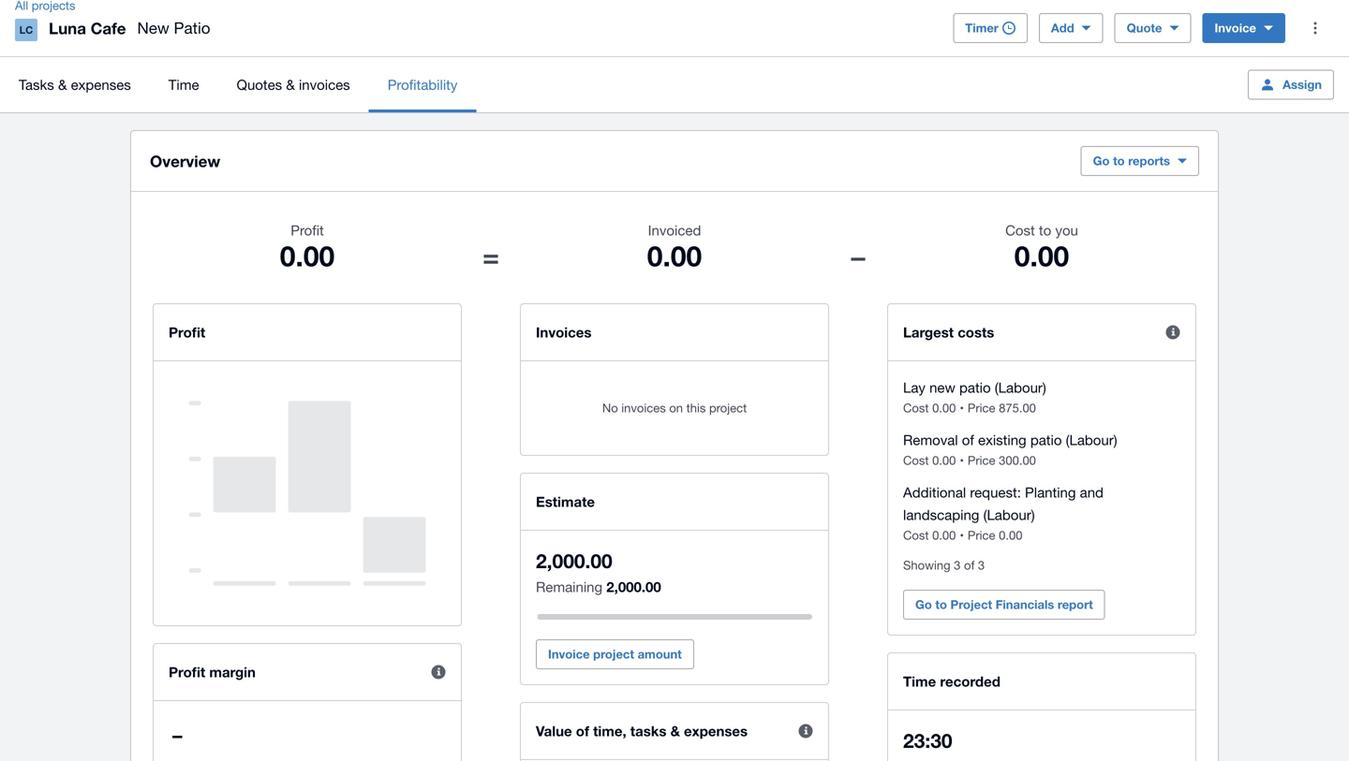 Task type: vqa. For each thing, say whether or not it's contained in the screenshot.
bottom invoices
yes



Task type: describe. For each thing, give the bounding box(es) containing it.
no
[[602, 401, 618, 416]]

estimate
[[536, 494, 595, 511]]

go to reports button
[[1081, 146, 1200, 176]]

=
[[483, 239, 499, 273]]

removal
[[903, 432, 958, 448]]

value
[[536, 723, 572, 740]]

to for 0.00
[[1039, 222, 1052, 239]]

lc
[[19, 24, 33, 36]]

more options image
[[1297, 9, 1334, 47]]

23:30
[[903, 730, 953, 753]]

no profit information available image
[[189, 380, 426, 607]]

assign button
[[1248, 70, 1334, 100]]

quote
[[1127, 21, 1162, 35]]

lay new patio (labour) cost 0.00 • price 875.00
[[903, 380, 1047, 416]]

profit for 0.00
[[291, 222, 324, 239]]

time for time recorded
[[903, 674, 936, 691]]

profit 0.00
[[280, 222, 335, 273]]

quotes
[[237, 76, 282, 93]]

to for financials
[[936, 598, 947, 612]]

invoice button
[[1203, 13, 1286, 43]]

go to project financials report
[[916, 598, 1093, 612]]

go for go to project financials report
[[916, 598, 932, 612]]

largest
[[903, 324, 954, 341]]

new
[[137, 19, 169, 37]]

(labour) inside "lay new patio (labour) cost 0.00 • price 875.00"
[[995, 380, 1047, 396]]

patio
[[174, 19, 210, 37]]

1 vertical spatial 2,000.00
[[607, 579, 661, 596]]

1 vertical spatial expenses
[[684, 723, 748, 740]]

to inside popup button
[[1113, 154, 1125, 168]]

875.00
[[999, 401, 1036, 416]]

of for cost
[[962, 432, 974, 448]]

0 vertical spatial 2,000.00
[[536, 550, 613, 573]]

–
[[172, 724, 182, 747]]

profitability link
[[369, 57, 476, 112]]

invoiced
[[648, 222, 701, 239]]

luna cafe
[[49, 19, 126, 37]]

additional request: planting and landscaping (labour) cost 0.00 • price 0.00
[[903, 485, 1104, 543]]

• inside additional request: planting and landscaping (labour) cost 0.00 • price 0.00
[[960, 529, 964, 543]]

project inside invoice project amount button
[[593, 648, 634, 662]]

0.00 inside removal of existing patio (labour) cost 0.00 • price 300.00
[[933, 454, 956, 468]]

more info image for value of time, tasks & expenses
[[787, 713, 825, 751]]

you
[[1056, 222, 1079, 239]]

expenses inside tasks & expenses link
[[71, 76, 131, 93]]

existing
[[978, 432, 1027, 448]]

reports
[[1129, 154, 1170, 168]]

add button
[[1039, 13, 1104, 43]]

costs
[[958, 324, 995, 341]]

remaining
[[536, 579, 603, 596]]

invoices inside quotes & invoices link
[[299, 76, 350, 93]]

invoice for invoice project amount
[[548, 648, 590, 662]]

profitability
[[388, 76, 458, 93]]

additional
[[903, 485, 966, 501]]

300.00
[[999, 454, 1036, 468]]

cost inside cost to you 0.00
[[1006, 222, 1035, 239]]

patio inside "lay new patio (labour) cost 0.00 • price 875.00"
[[960, 380, 991, 396]]

price inside removal of existing patio (labour) cost 0.00 • price 300.00
[[968, 454, 996, 468]]

profit margin
[[169, 664, 256, 681]]

1 horizontal spatial project
[[709, 401, 747, 416]]

more info image for profit margin
[[420, 654, 457, 692]]

showing
[[903, 559, 951, 573]]

price inside "lay new patio (labour) cost 0.00 • price 875.00"
[[968, 401, 996, 416]]

lay
[[903, 380, 926, 396]]

request:
[[970, 485, 1021, 501]]

largest costs
[[903, 324, 995, 341]]

cost inside additional request: planting and landscaping (labour) cost 0.00 • price 0.00
[[903, 529, 929, 543]]

luna
[[49, 19, 86, 37]]

time,
[[593, 723, 627, 740]]

overview
[[150, 152, 220, 171]]

add
[[1051, 21, 1075, 35]]

• inside "lay new patio (labour) cost 0.00 • price 875.00"
[[960, 401, 964, 416]]

1 horizontal spatial invoices
[[622, 401, 666, 416]]

quotes & invoices link
[[218, 57, 369, 112]]



Task type: locate. For each thing, give the bounding box(es) containing it.
to left reports
[[1113, 154, 1125, 168]]

0 horizontal spatial more info image
[[420, 654, 457, 692]]

quotes & invoices
[[237, 76, 350, 93]]

3 right showing
[[954, 559, 961, 573]]

0 horizontal spatial to
[[936, 598, 947, 612]]

0 horizontal spatial invoice
[[548, 648, 590, 662]]

project left amount
[[593, 648, 634, 662]]

go
[[1093, 154, 1110, 168], [916, 598, 932, 612]]

landscaping
[[903, 507, 980, 523]]

1 horizontal spatial 3
[[978, 559, 985, 573]]

of inside removal of existing patio (labour) cost 0.00 • price 300.00
[[962, 432, 974, 448]]

2 vertical spatial of
[[576, 723, 589, 740]]

cost down removal
[[903, 454, 929, 468]]

this
[[687, 401, 706, 416]]

financials
[[996, 598, 1055, 612]]

1 vertical spatial invoice
[[548, 648, 590, 662]]

of up project
[[964, 559, 975, 573]]

go for go to reports
[[1093, 154, 1110, 168]]

•
[[960, 401, 964, 416], [960, 454, 964, 468], [960, 529, 964, 543]]

2 price from the top
[[968, 454, 996, 468]]

project
[[709, 401, 747, 416], [593, 648, 634, 662]]

0 vertical spatial time
[[168, 76, 199, 93]]

1 horizontal spatial expenses
[[684, 723, 748, 740]]

1 horizontal spatial go
[[1093, 154, 1110, 168]]

2 vertical spatial (labour)
[[984, 507, 1035, 523]]

of left the existing
[[962, 432, 974, 448]]

1 horizontal spatial patio
[[1031, 432, 1062, 448]]

removal of existing patio (labour) cost 0.00 • price 300.00
[[903, 432, 1118, 468]]

0 vertical spatial go
[[1093, 154, 1110, 168]]

timer
[[966, 21, 999, 35]]

0 vertical spatial of
[[962, 432, 974, 448]]

more info image
[[1155, 314, 1192, 351]]

0 horizontal spatial invoices
[[299, 76, 350, 93]]

invoice project amount
[[548, 648, 682, 662]]

price down the existing
[[968, 454, 996, 468]]

patio right new
[[960, 380, 991, 396]]

0.00 inside "lay new patio (labour) cost 0.00 • price 875.00"
[[933, 401, 956, 416]]

go inside popup button
[[1093, 154, 1110, 168]]

0 vertical spatial patio
[[960, 380, 991, 396]]

cost to you 0.00
[[1006, 222, 1079, 273]]

invoices left on
[[622, 401, 666, 416]]

1 • from the top
[[960, 401, 964, 416]]

profit
[[291, 222, 324, 239], [169, 324, 205, 341], [169, 664, 205, 681]]

0 horizontal spatial 3
[[954, 559, 961, 573]]

0 horizontal spatial project
[[593, 648, 634, 662]]

patio
[[960, 380, 991, 396], [1031, 432, 1062, 448]]

2 3 from the left
[[978, 559, 985, 573]]

0 vertical spatial project
[[709, 401, 747, 416]]

invoice for invoice
[[1215, 21, 1257, 35]]

cost inside removal of existing patio (labour) cost 0.00 • price 300.00
[[903, 454, 929, 468]]

2 vertical spatial profit
[[169, 664, 205, 681]]

−
[[850, 239, 867, 273]]

expenses
[[71, 76, 131, 93], [684, 723, 748, 740]]

cost inside "lay new patio (labour) cost 0.00 • price 875.00"
[[903, 401, 929, 416]]

timer button
[[953, 13, 1028, 43]]

and
[[1080, 485, 1104, 501]]

0.00
[[280, 239, 335, 273], [647, 239, 702, 273], [1015, 239, 1069, 273], [933, 401, 956, 416], [933, 454, 956, 468], [933, 529, 956, 543], [999, 529, 1023, 543]]

project
[[951, 598, 993, 612]]

cafe
[[91, 19, 126, 37]]

invoices
[[299, 76, 350, 93], [622, 401, 666, 416]]

time left recorded on the right of page
[[903, 674, 936, 691]]

cost left you
[[1006, 222, 1035, 239]]

0 horizontal spatial time
[[168, 76, 199, 93]]

1 vertical spatial price
[[968, 454, 996, 468]]

recorded
[[940, 674, 1001, 691]]

no invoices on this project
[[602, 401, 747, 416]]

to left you
[[1039, 222, 1052, 239]]

0 horizontal spatial &
[[58, 76, 67, 93]]

planting
[[1025, 485, 1076, 501]]

0 vertical spatial invoices
[[299, 76, 350, 93]]

0.00 inside cost to you 0.00
[[1015, 239, 1069, 273]]

to left project
[[936, 598, 947, 612]]

tasks & expenses link
[[0, 57, 150, 112]]

patio up 300.00
[[1031, 432, 1062, 448]]

1 horizontal spatial more info image
[[787, 713, 825, 751]]

1 vertical spatial to
[[1039, 222, 1052, 239]]

go inside button
[[916, 598, 932, 612]]

• inside removal of existing patio (labour) cost 0.00 • price 300.00
[[960, 454, 964, 468]]

expenses down cafe
[[71, 76, 131, 93]]

1 vertical spatial invoices
[[622, 401, 666, 416]]

2,000.00 remaining 2,000.00
[[536, 550, 661, 596]]

1 vertical spatial •
[[960, 454, 964, 468]]

(labour) inside removal of existing patio (labour) cost 0.00 • price 300.00
[[1066, 432, 1118, 448]]

2,000.00 right remaining on the bottom of the page
[[607, 579, 661, 596]]

0 vertical spatial •
[[960, 401, 964, 416]]

1 3 from the left
[[954, 559, 961, 573]]

(labour) up and
[[1066, 432, 1118, 448]]

expenses right tasks
[[684, 723, 748, 740]]

patio inside removal of existing patio (labour) cost 0.00 • price 300.00
[[1031, 432, 1062, 448]]

invoice inside popup button
[[1215, 21, 1257, 35]]

go to reports
[[1093, 154, 1170, 168]]

(labour)
[[995, 380, 1047, 396], [1066, 432, 1118, 448], [984, 507, 1035, 523]]

invoices right quotes
[[299, 76, 350, 93]]

invoice project amount button
[[536, 640, 694, 670]]

price inside additional request: planting and landscaping (labour) cost 0.00 • price 0.00
[[968, 529, 996, 543]]

tasks & expenses
[[19, 76, 131, 93]]

0 vertical spatial price
[[968, 401, 996, 416]]

go left reports
[[1093, 154, 1110, 168]]

0 vertical spatial expenses
[[71, 76, 131, 93]]

to inside cost to you 0.00
[[1039, 222, 1052, 239]]

1 vertical spatial project
[[593, 648, 634, 662]]

0 horizontal spatial go
[[916, 598, 932, 612]]

2,000.00 up remaining on the bottom of the page
[[536, 550, 613, 573]]

& for quotes
[[286, 76, 295, 93]]

profit for margin
[[169, 664, 205, 681]]

&
[[58, 76, 67, 93], [286, 76, 295, 93], [671, 723, 680, 740]]

tasks
[[19, 76, 54, 93]]

(labour) up 875.00 on the bottom right of the page
[[995, 380, 1047, 396]]

0 horizontal spatial expenses
[[71, 76, 131, 93]]

time for time
[[168, 76, 199, 93]]

assign
[[1283, 77, 1322, 92]]

margin
[[209, 664, 256, 681]]

0 vertical spatial invoice
[[1215, 21, 1257, 35]]

report
[[1058, 598, 1093, 612]]

project right this
[[709, 401, 747, 416]]

cost up showing
[[903, 529, 929, 543]]

(labour) inside additional request: planting and landscaping (labour) cost 0.00 • price 0.00
[[984, 507, 1035, 523]]

& for tasks
[[58, 76, 67, 93]]

1 vertical spatial profit
[[169, 324, 205, 341]]

invoices
[[536, 324, 592, 341]]

1 vertical spatial time
[[903, 674, 936, 691]]

1 horizontal spatial &
[[286, 76, 295, 93]]

of for expenses
[[576, 723, 589, 740]]

invoice
[[1215, 21, 1257, 35], [548, 648, 590, 662]]

3
[[954, 559, 961, 573], [978, 559, 985, 573]]

1 vertical spatial patio
[[1031, 432, 1062, 448]]

cost down lay
[[903, 401, 929, 416]]

on
[[669, 401, 683, 416]]

0 horizontal spatial patio
[[960, 380, 991, 396]]

to
[[1113, 154, 1125, 168], [1039, 222, 1052, 239], [936, 598, 947, 612]]

quote button
[[1115, 13, 1192, 43]]

tasks
[[631, 723, 667, 740]]

cost
[[1006, 222, 1035, 239], [903, 401, 929, 416], [903, 454, 929, 468], [903, 529, 929, 543]]

3 • from the top
[[960, 529, 964, 543]]

& right quotes
[[286, 76, 295, 93]]

0 vertical spatial more info image
[[420, 654, 457, 692]]

to inside button
[[936, 598, 947, 612]]

amount
[[638, 648, 682, 662]]

& right the tasks
[[58, 76, 67, 93]]

& right tasks
[[671, 723, 680, 740]]

3 price from the top
[[968, 529, 996, 543]]

1 horizontal spatial time
[[903, 674, 936, 691]]

go to project financials report button
[[903, 590, 1106, 620]]

time recorded
[[903, 674, 1001, 691]]

invoice inside button
[[548, 648, 590, 662]]

go down showing
[[916, 598, 932, 612]]

of left 'time,'
[[576, 723, 589, 740]]

showing 3 of 3
[[903, 559, 985, 573]]

2 horizontal spatial to
[[1113, 154, 1125, 168]]

2 • from the top
[[960, 454, 964, 468]]

of
[[962, 432, 974, 448], [964, 559, 975, 573], [576, 723, 589, 740]]

new patio
[[137, 19, 210, 37]]

1 vertical spatial go
[[916, 598, 932, 612]]

0 vertical spatial profit
[[291, 222, 324, 239]]

invoice up assign button
[[1215, 21, 1257, 35]]

2 vertical spatial •
[[960, 529, 964, 543]]

1 horizontal spatial invoice
[[1215, 21, 1257, 35]]

1 vertical spatial (labour)
[[1066, 432, 1118, 448]]

price down landscaping
[[968, 529, 996, 543]]

(labour) down 'request:' on the right of page
[[984, 507, 1035, 523]]

invoiced 0.00
[[647, 222, 702, 273]]

price left 875.00 on the bottom right of the page
[[968, 401, 996, 416]]

1 vertical spatial of
[[964, 559, 975, 573]]

0 vertical spatial (labour)
[[995, 380, 1047, 396]]

3 up project
[[978, 559, 985, 573]]

2 horizontal spatial &
[[671, 723, 680, 740]]

1 price from the top
[[968, 401, 996, 416]]

value of time, tasks & expenses
[[536, 723, 748, 740]]

time down patio
[[168, 76, 199, 93]]

invoice down remaining on the bottom of the page
[[548, 648, 590, 662]]

time
[[168, 76, 199, 93], [903, 674, 936, 691]]

price
[[968, 401, 996, 416], [968, 454, 996, 468], [968, 529, 996, 543]]

2 vertical spatial to
[[936, 598, 947, 612]]

0 vertical spatial to
[[1113, 154, 1125, 168]]

time link
[[150, 57, 218, 112]]

2 vertical spatial price
[[968, 529, 996, 543]]

more info image
[[420, 654, 457, 692], [787, 713, 825, 751]]

new
[[930, 380, 956, 396]]

1 vertical spatial more info image
[[787, 713, 825, 751]]

profit inside profit 0.00
[[291, 222, 324, 239]]

2,000.00
[[536, 550, 613, 573], [607, 579, 661, 596]]

1 horizontal spatial to
[[1039, 222, 1052, 239]]



